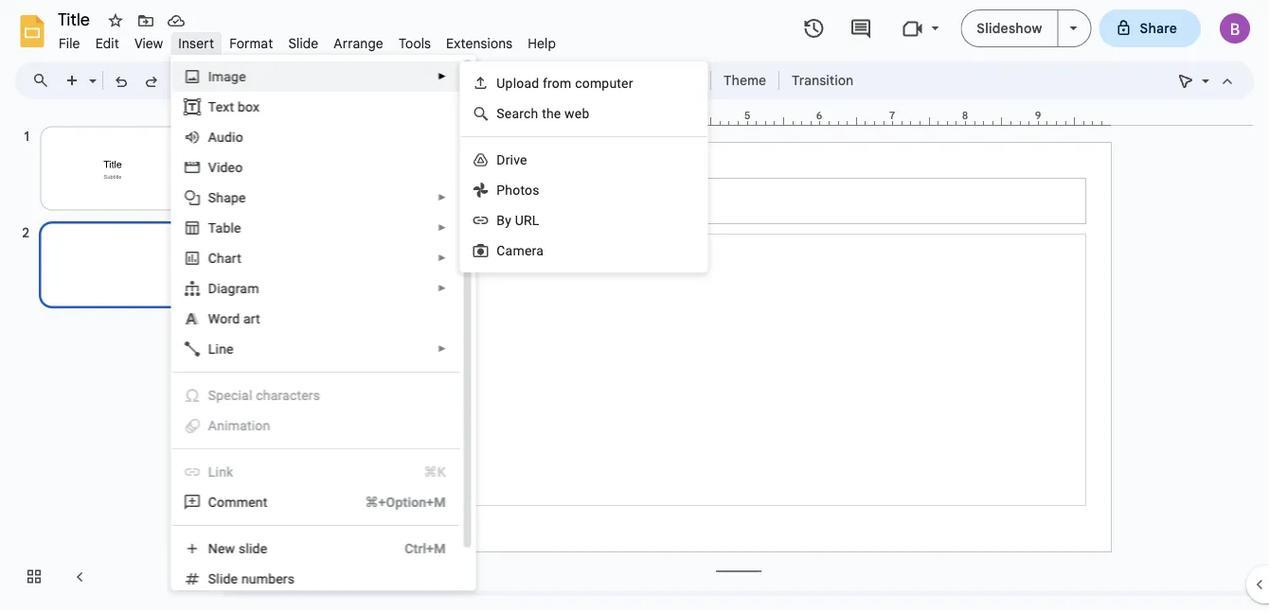 Task type: vqa. For each thing, say whether or not it's contained in the screenshot.
Diagram d Element
yes



Task type: describe. For each thing, give the bounding box(es) containing it.
ta b le
[[208, 220, 241, 236]]

format
[[229, 35, 273, 52]]

c for amera
[[497, 243, 505, 259]]

slid
[[208, 572, 230, 587]]

web
[[565, 106, 590, 121]]

insert
[[178, 35, 214, 52]]

iagram
[[217, 281, 259, 296]]

lin k
[[208, 465, 233, 480]]

⌘+option+m
[[365, 495, 445, 510]]

u
[[497, 75, 505, 91]]

tools menu item
[[391, 32, 439, 54]]

new slide n element
[[208, 541, 273, 557]]

search the web s element
[[497, 106, 595, 121]]

s earch the web
[[497, 106, 590, 121]]

line
[[208, 341, 233, 357]]

le
[[230, 220, 241, 236]]

mage
[[211, 69, 246, 84]]

animation a element
[[208, 418, 276, 434]]

u
[[216, 129, 224, 145]]

main toolbar
[[56, 66, 863, 95]]

dio
[[224, 129, 243, 145]]

⌘k
[[423, 465, 445, 480]]

slid e numbers
[[208, 572, 294, 587]]

image i element
[[208, 69, 251, 84]]

live pointer settings image
[[1197, 68, 1209, 75]]

art for w ord art
[[243, 311, 260, 327]]

theme
[[724, 72, 766, 89]]

rive
[[505, 152, 527, 168]]

extensions menu item
[[439, 32, 520, 54]]

slide menu item
[[281, 32, 326, 54]]

help
[[528, 35, 556, 52]]

m
[[224, 495, 236, 510]]

c for h
[[208, 251, 217, 266]]

characters
[[255, 388, 320, 403]]

v
[[208, 160, 216, 175]]

v ideo
[[208, 160, 242, 175]]

view menu item
[[127, 32, 171, 54]]

the
[[542, 106, 561, 121]]

file menu item
[[51, 32, 88, 54]]

computer
[[575, 75, 633, 91]]

s for earch
[[497, 106, 505, 121]]

diagram d element
[[208, 281, 264, 296]]

a for nimation
[[208, 418, 217, 434]]

a for u
[[208, 129, 216, 145]]

amera
[[505, 243, 544, 259]]

d for iagram
[[208, 281, 217, 296]]

word art w element
[[208, 311, 266, 327]]

► for s hape
[[437, 192, 446, 203]]

from
[[543, 75, 572, 91]]

s for hape
[[208, 190, 216, 206]]

slideshow button
[[961, 9, 1058, 47]]

slideshow
[[977, 20, 1042, 36]]

d iagram
[[208, 281, 259, 296]]

c
[[231, 388, 238, 403]]

p
[[497, 182, 505, 198]]

► for d iagram
[[437, 283, 446, 294]]

a nimation
[[208, 418, 270, 434]]

mode and view toolbar
[[1171, 62, 1243, 99]]

⌘+option+m element
[[342, 493, 445, 512]]

n
[[208, 541, 217, 557]]

► for i mage
[[437, 71, 446, 82]]

earch
[[505, 106, 538, 121]]

ta
[[208, 220, 222, 236]]

transition button
[[783, 66, 862, 95]]

s hape
[[208, 190, 245, 206]]

format menu item
[[222, 32, 281, 54]]

menu item containing a
[[172, 411, 460, 441]]

ord
[[219, 311, 239, 327]]

box
[[237, 99, 259, 115]]

p hotos
[[497, 182, 540, 198]]

help menu item
[[520, 32, 564, 54]]

upload from computer u element
[[497, 75, 639, 91]]

co m ment
[[208, 495, 267, 510]]

► for art
[[437, 253, 446, 264]]

i mage
[[208, 69, 246, 84]]

spe c ial characters
[[208, 388, 320, 403]]

ctrl+m
[[404, 541, 445, 557]]



Task type: locate. For each thing, give the bounding box(es) containing it.
menu bar
[[51, 25, 564, 56]]

0 vertical spatial art
[[224, 251, 241, 266]]

c h art
[[208, 251, 241, 266]]

1 menu item from the top
[[172, 381, 460, 411]]

arrange menu item
[[326, 32, 391, 54]]

menu containing u
[[460, 62, 708, 273]]

table b element
[[208, 220, 246, 236]]

1 vertical spatial s
[[208, 190, 216, 206]]

menu item
[[172, 381, 460, 411], [172, 411, 460, 441], [172, 457, 460, 488]]

ext
[[215, 99, 234, 115]]

h
[[217, 251, 224, 266]]

0 horizontal spatial art
[[224, 251, 241, 266]]

shape s element
[[208, 190, 251, 206]]

d for rive
[[497, 152, 505, 168]]

c amera
[[497, 243, 544, 259]]

y
[[505, 213, 511, 228]]

text box t element
[[208, 99, 265, 115]]

link k element
[[208, 465, 239, 480]]

co
[[208, 495, 224, 510]]

special characters c element
[[208, 388, 326, 403]]

s down u
[[497, 106, 505, 121]]

Star checkbox
[[102, 8, 129, 34]]

menu item containing spe
[[172, 381, 460, 411]]

c down b
[[497, 243, 505, 259]]

share button
[[1099, 9, 1201, 47]]

b
[[222, 220, 230, 236]]

d
[[497, 152, 505, 168], [208, 281, 217, 296]]

Rename text field
[[51, 8, 100, 30]]

t
[[208, 99, 215, 115]]

line q element
[[208, 341, 239, 357]]

file
[[59, 35, 80, 52]]

e
[[230, 572, 237, 587]]

ial
[[238, 388, 252, 403]]

a down spe
[[208, 418, 217, 434]]

1 horizontal spatial s
[[497, 106, 505, 121]]

numbers
[[241, 572, 294, 587]]

0 horizontal spatial d
[[208, 281, 217, 296]]

n ew slide
[[208, 541, 267, 557]]

0 vertical spatial d
[[497, 152, 505, 168]]

lin
[[208, 465, 226, 480]]

art up d iagram at the top of page
[[224, 251, 241, 266]]

drive d element
[[497, 152, 533, 168]]

1 a from the top
[[208, 129, 216, 145]]

camera c element
[[497, 243, 549, 259]]

audio u element
[[208, 129, 248, 145]]

menu item up ment
[[172, 457, 460, 488]]

0 horizontal spatial c
[[208, 251, 217, 266]]

comment m element
[[208, 495, 273, 510]]

art
[[224, 251, 241, 266], [243, 311, 260, 327]]

0 vertical spatial s
[[497, 106, 505, 121]]

menu item up nimation
[[172, 381, 460, 411]]

application
[[0, 0, 1269, 612]]

d up "w"
[[208, 281, 217, 296]]

video v element
[[208, 160, 248, 175]]

menu bar banner
[[0, 0, 1269, 612]]

t ext box
[[208, 99, 259, 115]]

transition
[[792, 72, 854, 89]]

navigation
[[0, 107, 208, 612]]

1 horizontal spatial d
[[497, 152, 505, 168]]

0 horizontal spatial s
[[208, 190, 216, 206]]

art right ord at the left
[[243, 311, 260, 327]]

u pload from computer
[[497, 75, 633, 91]]

Menus field
[[24, 67, 65, 94]]

ew
[[217, 541, 235, 557]]

share
[[1140, 20, 1177, 36]]

1 horizontal spatial art
[[243, 311, 260, 327]]

w
[[208, 311, 219, 327]]

menu containing i
[[124, 55, 476, 612]]

menu bar inside menu bar banner
[[51, 25, 564, 56]]

ctrl+m element
[[381, 540, 445, 559]]

d rive
[[497, 152, 527, 168]]

ideo
[[216, 160, 242, 175]]

spe
[[208, 388, 231, 403]]

i
[[208, 69, 211, 84]]

4 ► from the top
[[437, 253, 446, 264]]

background
[[560, 72, 635, 89]]

3 menu item from the top
[[172, 457, 460, 488]]

insert menu item
[[171, 32, 222, 54]]

► for le
[[437, 223, 446, 233]]

0 vertical spatial a
[[208, 129, 216, 145]]

url
[[515, 213, 539, 228]]

new slide with layout image
[[84, 68, 97, 75]]

⌘k element
[[401, 463, 445, 482]]

edit menu item
[[88, 32, 127, 54]]

c
[[497, 243, 505, 259], [208, 251, 217, 266]]

photos p element
[[497, 182, 545, 198]]

art for c h art
[[224, 251, 241, 266]]

1 vertical spatial a
[[208, 418, 217, 434]]

s
[[497, 106, 505, 121], [208, 190, 216, 206]]

slide
[[238, 541, 267, 557]]

view
[[134, 35, 163, 52]]

menu item containing lin
[[172, 457, 460, 488]]

application containing slideshow
[[0, 0, 1269, 612]]

ment
[[236, 495, 267, 510]]

k
[[226, 465, 233, 480]]

edit
[[95, 35, 119, 52]]

6 ► from the top
[[437, 344, 446, 355]]

w ord art
[[208, 311, 260, 327]]

theme button
[[715, 66, 775, 95]]

tools
[[399, 35, 431, 52]]

extensions
[[446, 35, 513, 52]]

s down v
[[208, 190, 216, 206]]

1 horizontal spatial c
[[497, 243, 505, 259]]

background button
[[551, 66, 644, 95]]

3 ► from the top
[[437, 223, 446, 233]]

slide
[[288, 35, 319, 52]]

menu bar containing file
[[51, 25, 564, 56]]

a
[[208, 129, 216, 145], [208, 418, 217, 434]]

by url b element
[[497, 213, 545, 228]]

menu
[[124, 55, 476, 612], [460, 62, 708, 273]]

2 menu item from the top
[[172, 411, 460, 441]]

pload
[[505, 75, 539, 91]]

2 a from the top
[[208, 418, 217, 434]]

d up p
[[497, 152, 505, 168]]

b y url
[[497, 213, 539, 228]]

5 ► from the top
[[437, 283, 446, 294]]

menu item down characters
[[172, 411, 460, 441]]

a left dio
[[208, 129, 216, 145]]

1 ► from the top
[[437, 71, 446, 82]]

1 vertical spatial d
[[208, 281, 217, 296]]

2 ► from the top
[[437, 192, 446, 203]]

hape
[[216, 190, 245, 206]]

1 vertical spatial art
[[243, 311, 260, 327]]

hotos
[[505, 182, 540, 198]]

c down ta
[[208, 251, 217, 266]]

slide numbers e element
[[208, 572, 300, 587]]

b
[[497, 213, 505, 228]]

nimation
[[217, 418, 270, 434]]

a u dio
[[208, 129, 243, 145]]

arrange
[[334, 35, 383, 52]]

chart h element
[[208, 251, 247, 266]]

presentation options image
[[1070, 27, 1077, 30]]

►
[[437, 71, 446, 82], [437, 192, 446, 203], [437, 223, 446, 233], [437, 253, 446, 264], [437, 283, 446, 294], [437, 344, 446, 355]]



